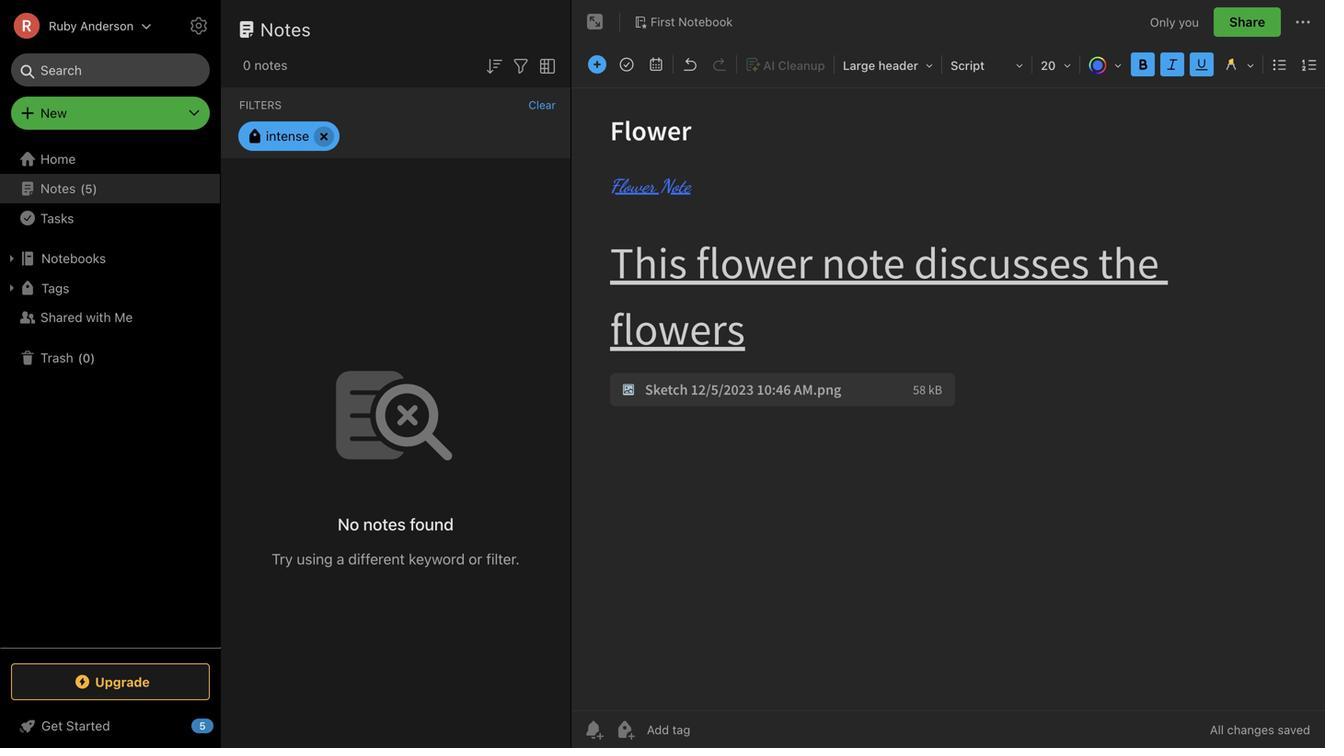 Task type: vqa. For each thing, say whether or not it's contained in the screenshot.
Insert
no



Task type: locate. For each thing, give the bounding box(es) containing it.
notebooks
[[41, 251, 106, 266]]

first notebook button
[[628, 9, 739, 35]]

share button
[[1214, 7, 1281, 37]]

1 vertical spatial (
[[78, 351, 83, 365]]

)
[[93, 182, 97, 195], [90, 351, 95, 365]]

settings image
[[188, 15, 210, 37]]

Insert field
[[584, 52, 611, 77]]

) inside notes ( 5 )
[[93, 182, 97, 195]]

underline image
[[1189, 52, 1215, 77]]

numbered list image
[[1297, 52, 1323, 77]]

) down home link
[[93, 182, 97, 195]]

1 vertical spatial 5
[[199, 720, 206, 732]]

0 horizontal spatial 0
[[83, 351, 90, 365]]

intense button
[[238, 121, 340, 151]]

(
[[80, 182, 85, 195], [78, 351, 83, 365]]

only
[[1150, 15, 1176, 29]]

add a reminder image
[[583, 719, 605, 741]]

expand note image
[[584, 11, 607, 33]]

notes up filters
[[254, 58, 288, 73]]

0 horizontal spatial notes
[[254, 58, 288, 73]]

add filters image
[[510, 55, 532, 77]]

notes
[[260, 18, 311, 40], [40, 181, 76, 196]]

View options field
[[532, 53, 559, 77]]

0 horizontal spatial 5
[[85, 182, 93, 195]]

trash ( 0 )
[[40, 350, 95, 365]]

) right trash
[[90, 351, 95, 365]]

0 vertical spatial notes
[[254, 58, 288, 73]]

trash
[[40, 350, 73, 365]]

0 vertical spatial 0
[[243, 58, 251, 73]]

Heading level field
[[837, 52, 940, 78]]

None search field
[[24, 53, 197, 87]]

shared with me link
[[0, 303, 220, 332]]

0
[[243, 58, 251, 73], [83, 351, 90, 365]]

0 horizontal spatial notes
[[40, 181, 76, 196]]

large header
[[843, 58, 919, 72]]

0 vertical spatial (
[[80, 182, 85, 195]]

started
[[66, 718, 110, 734]]

Highlight field
[[1217, 52, 1261, 78]]

0 vertical spatial notes
[[260, 18, 311, 40]]

notes
[[254, 58, 288, 73], [363, 514, 406, 534]]

notes for 0
[[254, 58, 288, 73]]

1 vertical spatial notes
[[363, 514, 406, 534]]

tags button
[[0, 273, 220, 303]]

first notebook
[[651, 15, 733, 29]]

1 vertical spatial notes
[[40, 181, 76, 196]]

notes up different
[[363, 514, 406, 534]]

1 horizontal spatial notes
[[260, 18, 311, 40]]

5 inside notes ( 5 )
[[85, 182, 93, 195]]

) inside trash ( 0 )
[[90, 351, 95, 365]]

5 down home link
[[85, 182, 93, 195]]

1 horizontal spatial 5
[[199, 720, 206, 732]]

5 left click to collapse image
[[199, 720, 206, 732]]

1 vertical spatial )
[[90, 351, 95, 365]]

intense
[[266, 128, 309, 144]]

bold image
[[1130, 52, 1156, 77]]

Search text field
[[24, 53, 197, 87]]

header
[[879, 58, 919, 72]]

try
[[272, 550, 293, 568]]

( for trash
[[78, 351, 83, 365]]

italic image
[[1160, 52, 1186, 77]]

clear button
[[529, 98, 556, 111]]

( for notes
[[80, 182, 85, 195]]

0 up filters
[[243, 58, 251, 73]]

5 inside help and learning task checklist field
[[199, 720, 206, 732]]

notes down 'home'
[[40, 181, 76, 196]]

Sort options field
[[483, 53, 505, 77]]

0 notes
[[243, 58, 288, 73]]

all
[[1210, 723, 1224, 737]]

changes
[[1227, 723, 1275, 737]]

) for notes
[[93, 182, 97, 195]]

Font color field
[[1082, 52, 1128, 78]]

found
[[410, 514, 454, 534]]

Note Editor text field
[[572, 88, 1325, 711]]

( down home link
[[80, 182, 85, 195]]

new
[[40, 105, 67, 121]]

with
[[86, 310, 111, 325]]

upgrade button
[[11, 664, 210, 700]]

tree
[[0, 145, 221, 647]]

Font family field
[[944, 52, 1030, 78]]

( inside notes ( 5 )
[[80, 182, 85, 195]]

( inside trash ( 0 )
[[78, 351, 83, 365]]

0 vertical spatial )
[[93, 182, 97, 195]]

0 vertical spatial 5
[[85, 182, 93, 195]]

home link
[[0, 145, 221, 174]]

5
[[85, 182, 93, 195], [199, 720, 206, 732]]

1 vertical spatial 0
[[83, 351, 90, 365]]

1 horizontal spatial notes
[[363, 514, 406, 534]]

( right trash
[[78, 351, 83, 365]]

expand tags image
[[5, 281, 19, 295]]

tags
[[41, 281, 69, 296]]

notebooks link
[[0, 244, 220, 273]]

tasks button
[[0, 203, 220, 233]]

0 right trash
[[83, 351, 90, 365]]

notes up 0 notes
[[260, 18, 311, 40]]



Task type: describe. For each thing, give the bounding box(es) containing it.
) for trash
[[90, 351, 95, 365]]

shared with me
[[40, 310, 133, 325]]

share
[[1230, 14, 1266, 29]]

me
[[114, 310, 133, 325]]

a
[[337, 550, 344, 568]]

get
[[41, 718, 63, 734]]

calendar event image
[[643, 52, 669, 77]]

notebook
[[678, 15, 733, 29]]

no notes found
[[338, 514, 454, 534]]

20
[[1041, 58, 1056, 72]]

new button
[[11, 97, 210, 130]]

click to collapse image
[[214, 714, 228, 736]]

different
[[348, 550, 405, 568]]

only you
[[1150, 15, 1199, 29]]

tasks
[[40, 211, 74, 226]]

0 inside trash ( 0 )
[[83, 351, 90, 365]]

no
[[338, 514, 359, 534]]

home
[[40, 151, 76, 167]]

anderson
[[80, 19, 134, 33]]

try using a different keyword or filter.
[[272, 550, 520, 568]]

upgrade
[[95, 674, 150, 690]]

notes for notes ( 5 )
[[40, 181, 76, 196]]

notes ( 5 )
[[40, 181, 97, 196]]

saved
[[1278, 723, 1311, 737]]

clear
[[529, 98, 556, 111]]

ruby anderson
[[49, 19, 134, 33]]

you
[[1179, 15, 1199, 29]]

all changes saved
[[1210, 723, 1311, 737]]

More actions field
[[1292, 7, 1314, 37]]

filters
[[239, 98, 282, 111]]

Help and Learning task checklist field
[[0, 712, 221, 741]]

Add filters field
[[510, 53, 532, 77]]

note window element
[[572, 0, 1325, 748]]

Font size field
[[1035, 52, 1078, 78]]

using
[[297, 550, 333, 568]]

or
[[469, 550, 483, 568]]

filter.
[[486, 550, 520, 568]]

bulleted list image
[[1267, 52, 1293, 77]]

1 horizontal spatial 0
[[243, 58, 251, 73]]

script
[[951, 58, 985, 72]]

tree containing home
[[0, 145, 221, 647]]

add tag image
[[614, 719, 636, 741]]

Account field
[[0, 7, 152, 44]]

shared
[[40, 310, 83, 325]]

keyword
[[409, 550, 465, 568]]

undo image
[[677, 52, 703, 77]]

first
[[651, 15, 675, 29]]

large
[[843, 58, 876, 72]]

more actions image
[[1292, 11, 1314, 33]]

Add tag field
[[645, 722, 783, 738]]

notes for notes
[[260, 18, 311, 40]]

task image
[[614, 52, 640, 77]]

expand notebooks image
[[5, 251, 19, 266]]

ruby
[[49, 19, 77, 33]]

notes for no
[[363, 514, 406, 534]]

get started
[[41, 718, 110, 734]]



